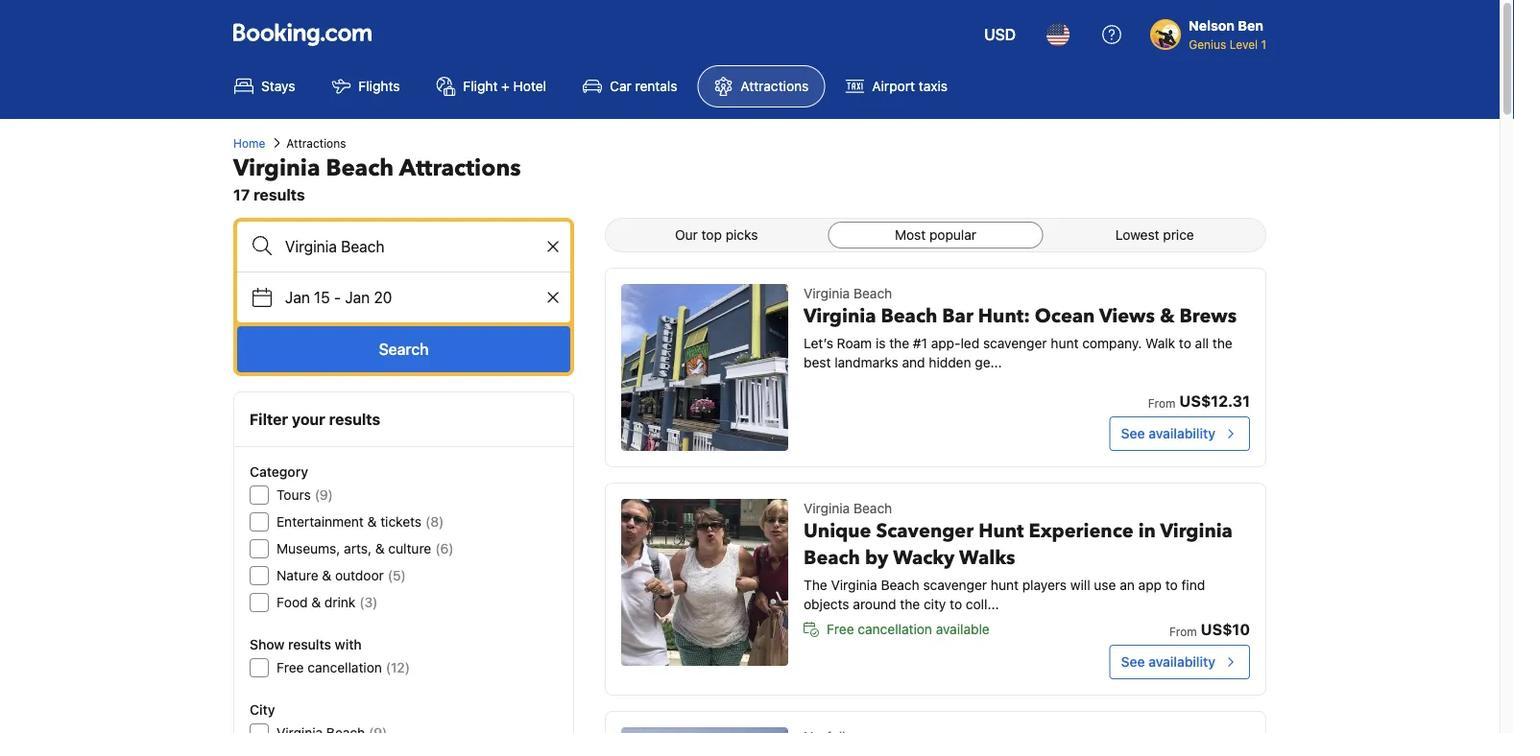 Task type: vqa. For each thing, say whether or not it's contained in the screenshot.
first Ft from the bottom
no



Task type: locate. For each thing, give the bounding box(es) containing it.
virginia beach bar hunt: ocean views & brews image
[[621, 284, 788, 451]]

(9)
[[315, 487, 333, 503]]

from
[[1148, 397, 1176, 410], [1169, 625, 1197, 638]]

jan
[[285, 289, 310, 307], [345, 289, 370, 307]]

hunt
[[1051, 336, 1079, 351], [991, 577, 1019, 593]]

see
[[1121, 426, 1145, 442], [1121, 654, 1145, 670]]

lowest
[[1116, 227, 1159, 243]]

& for (8)
[[367, 514, 377, 530]]

see availability down from us$12.31
[[1121, 426, 1215, 442]]

see availability for virginia beach bar hunt: ocean views & brews
[[1121, 426, 1215, 442]]

virginia up let's
[[804, 286, 850, 301]]

1 availability from the top
[[1148, 426, 1215, 442]]

cancellation down around
[[858, 622, 932, 637]]

availability
[[1148, 426, 1215, 442], [1148, 654, 1215, 670]]

& right arts,
[[375, 541, 385, 557]]

0 vertical spatial see
[[1121, 426, 1145, 442]]

experience
[[1029, 518, 1134, 545]]

2 see from the top
[[1121, 654, 1145, 670]]

1 vertical spatial scavenger
[[923, 577, 987, 593]]

results left the with
[[288, 637, 331, 653]]

from left us$12.31
[[1148, 397, 1176, 410]]

level
[[1230, 37, 1258, 51]]

15
[[314, 289, 330, 307]]

1 vertical spatial free
[[277, 660, 304, 676]]

virginia
[[233, 152, 320, 184], [804, 286, 850, 301], [804, 303, 876, 330], [804, 501, 850, 517], [1160, 518, 1233, 545], [831, 577, 877, 593]]

jan left 15
[[285, 289, 310, 307]]

popular
[[929, 227, 976, 243]]

2 availability from the top
[[1148, 654, 1215, 670]]

1 see from the top
[[1121, 426, 1145, 442]]

0 vertical spatial results
[[254, 186, 305, 204]]

1 vertical spatial from
[[1169, 625, 1197, 638]]

beach down unique in the right of the page
[[804, 545, 860, 572]]

1 horizontal spatial cancellation
[[858, 622, 932, 637]]

scavenger
[[876, 518, 974, 545]]

flight
[[463, 78, 498, 94]]

the left city
[[900, 597, 920, 613]]

museums,
[[277, 541, 340, 557]]

museums, arts, & culture (6)
[[277, 541, 454, 557]]

results right 17
[[254, 186, 305, 204]]

attractions link
[[697, 65, 825, 108]]

the right all
[[1212, 336, 1232, 351]]

unique scavenger hunt experience in virginia beach by wacky walks image
[[621, 499, 788, 666]]

from inside from us$12.31
[[1148, 397, 1176, 410]]

& up food & drink (3)
[[322, 568, 331, 584]]

nature
[[277, 568, 318, 584]]

from us$12.31
[[1148, 392, 1250, 410]]

results
[[254, 186, 305, 204], [329, 410, 380, 429], [288, 637, 331, 653]]

hunt down ocean at right
[[1051, 336, 1079, 351]]

0 horizontal spatial cancellation
[[308, 660, 382, 676]]

(12)
[[386, 660, 410, 676]]

entertainment
[[277, 514, 364, 530]]

& for (3)
[[311, 595, 321, 611]]

0 horizontal spatial jan
[[285, 289, 310, 307]]

1 vertical spatial to
[[1165, 577, 1178, 593]]

1 jan from the left
[[285, 289, 310, 307]]

walk
[[1145, 336, 1175, 351]]

1 vertical spatial cancellation
[[308, 660, 382, 676]]

0 vertical spatial scavenger
[[983, 336, 1047, 351]]

drink
[[324, 595, 356, 611]]

2 jan from the left
[[345, 289, 370, 307]]

ben
[[1238, 18, 1263, 34]]

our top picks
[[675, 227, 758, 243]]

0 vertical spatial availability
[[1148, 426, 1215, 442]]

see down the company.
[[1121, 426, 1145, 442]]

app
[[1138, 577, 1162, 593]]

0 vertical spatial cancellation
[[858, 622, 932, 637]]

& up museums, arts, & culture (6)
[[367, 514, 377, 530]]

landmarks
[[835, 355, 898, 371]]

food & drink (3)
[[277, 595, 378, 611]]

availability for free cancellation available
[[1148, 654, 1215, 670]]

(8)
[[425, 514, 444, 530]]

see down an
[[1121, 654, 1145, 670]]

by
[[865, 545, 888, 572]]

an
[[1120, 577, 1135, 593]]

0 horizontal spatial hunt
[[991, 577, 1019, 593]]

hunt:
[[978, 303, 1030, 330]]

0 horizontal spatial free
[[277, 660, 304, 676]]

2 vertical spatial to
[[950, 597, 962, 613]]

1 see availability from the top
[[1121, 426, 1215, 442]]

airport taxis
[[872, 78, 948, 94]]

most
[[895, 227, 926, 243]]

ge...
[[975, 355, 1002, 371]]

car rentals
[[610, 78, 677, 94]]

virginia beach unique scavenger hunt experience in virginia beach by wacky walks the virginia beach scavenger hunt players will use an app to find objects around the city to coll...
[[804, 501, 1233, 613]]

1 horizontal spatial to
[[1165, 577, 1178, 593]]

2 vertical spatial attractions
[[399, 152, 521, 184]]

jan 15 - jan 20
[[285, 289, 392, 307]]

virginia beach virginia beach bar hunt: ocean views & brews let's roam is the #1 app-led scavenger hunt company. walk to all the best landmarks and hidden ge...
[[804, 286, 1237, 371]]

free for free cancellation (12)
[[277, 660, 304, 676]]

attractions
[[741, 78, 809, 94], [286, 136, 346, 150], [399, 152, 521, 184]]

1 vertical spatial hunt
[[991, 577, 1019, 593]]

hotel
[[513, 78, 546, 94]]

ocean
[[1035, 303, 1095, 330]]

free for free cancellation available
[[827, 622, 854, 637]]

from left us$10 at the bottom of page
[[1169, 625, 1197, 638]]

& up walk
[[1160, 303, 1175, 330]]

free down "show results with" on the bottom left of the page
[[277, 660, 304, 676]]

wacky
[[893, 545, 955, 572]]

1 horizontal spatial attractions
[[399, 152, 521, 184]]

2 see availability from the top
[[1121, 654, 1215, 670]]

1 vertical spatial see
[[1121, 654, 1145, 670]]

the right is
[[889, 336, 909, 351]]

the inside 'virginia beach unique scavenger hunt experience in virginia beach by wacky walks the virginia beach scavenger hunt players will use an app to find objects around the city to coll...'
[[900, 597, 920, 613]]

2 horizontal spatial attractions
[[741, 78, 809, 94]]

top
[[701, 227, 722, 243]]

virginia down home link
[[233, 152, 320, 184]]

airport
[[872, 78, 915, 94]]

company.
[[1082, 336, 1142, 351]]

0 vertical spatial hunt
[[1051, 336, 1079, 351]]

0 horizontal spatial attractions
[[286, 136, 346, 150]]

scavenger up city
[[923, 577, 987, 593]]

tours (9)
[[277, 487, 333, 503]]

airport taxis link
[[829, 65, 964, 108]]

to right the 'app'
[[1165, 577, 1178, 593]]

1 horizontal spatial free
[[827, 622, 854, 637]]

city
[[250, 702, 275, 718]]

us$12.31
[[1179, 392, 1250, 410]]

beach down flights link in the left of the page
[[326, 152, 394, 184]]

results inside virginia beach attractions 17 results
[[254, 186, 305, 204]]

virginia right in
[[1160, 518, 1233, 545]]

1 vertical spatial see availability
[[1121, 654, 1215, 670]]

2 vertical spatial results
[[288, 637, 331, 653]]

0 vertical spatial see availability
[[1121, 426, 1215, 442]]

flights
[[359, 78, 400, 94]]

1 vertical spatial availability
[[1148, 654, 1215, 670]]

2 horizontal spatial to
[[1179, 336, 1191, 351]]

availability down from us$10 on the bottom of the page
[[1148, 654, 1215, 670]]

1 horizontal spatial jan
[[345, 289, 370, 307]]

& left drink
[[311, 595, 321, 611]]

flights link
[[315, 65, 416, 108]]

to left all
[[1179, 336, 1191, 351]]

#1
[[913, 336, 927, 351]]

see for virginia beach bar hunt: ocean views & brews
[[1121, 426, 1145, 442]]

results right your
[[329, 410, 380, 429]]

let's
[[804, 336, 833, 351]]

virginia up unique in the right of the page
[[804, 501, 850, 517]]

scavenger down hunt:
[[983, 336, 1047, 351]]

hunt up the coll...
[[991, 577, 1019, 593]]

roam
[[837, 336, 872, 351]]

coll...
[[966, 597, 999, 613]]

availability down from us$12.31
[[1148, 426, 1215, 442]]

see availability down from us$10 on the bottom of the page
[[1121, 654, 1215, 670]]

free down the "objects"
[[827, 622, 854, 637]]

jan right -
[[345, 289, 370, 307]]

hunt inside virginia beach virginia beach bar hunt: ocean views & brews let's roam is the #1 app-led scavenger hunt company. walk to all the best landmarks and hidden ge...
[[1051, 336, 1079, 351]]

cancellation for (12)
[[308, 660, 382, 676]]

0 vertical spatial free
[[827, 622, 854, 637]]

see availability
[[1121, 426, 1215, 442], [1121, 654, 1215, 670]]

to right city
[[950, 597, 962, 613]]

beach up is
[[854, 286, 892, 301]]

from inside from us$10
[[1169, 625, 1197, 638]]

norfolk scavenger hunt: mystery of norfolk image
[[621, 728, 788, 734]]

hidden
[[929, 355, 971, 371]]

0 horizontal spatial to
[[950, 597, 962, 613]]

app-
[[931, 336, 961, 351]]

0 vertical spatial to
[[1179, 336, 1191, 351]]

cancellation down the with
[[308, 660, 382, 676]]

1 horizontal spatial hunt
[[1051, 336, 1079, 351]]

food
[[277, 595, 308, 611]]

players
[[1022, 577, 1067, 593]]

0 vertical spatial from
[[1148, 397, 1176, 410]]

usd button
[[973, 12, 1027, 58]]

outdoor
[[335, 568, 384, 584]]

best
[[804, 355, 831, 371]]

booking.com image
[[233, 23, 372, 46]]

rentals
[[635, 78, 677, 94]]



Task type: describe. For each thing, give the bounding box(es) containing it.
us$10
[[1201, 621, 1250, 639]]

lowest price
[[1116, 227, 1194, 243]]

with
[[335, 637, 362, 653]]

genius
[[1189, 37, 1226, 51]]

flight + hotel link
[[420, 65, 563, 108]]

is
[[876, 336, 886, 351]]

beach up #1
[[881, 303, 937, 330]]

home link
[[233, 134, 265, 152]]

use
[[1094, 577, 1116, 593]]

filter
[[250, 410, 288, 429]]

show results with
[[250, 637, 362, 653]]

nelson
[[1189, 18, 1235, 34]]

attractions inside virginia beach attractions 17 results
[[399, 152, 521, 184]]

virginia up around
[[831, 577, 877, 593]]

-
[[334, 289, 341, 307]]

(5)
[[388, 568, 406, 584]]

& inside virginia beach virginia beach bar hunt: ocean views & brews let's roam is the #1 app-led scavenger hunt company. walk to all the best landmarks and hidden ge...
[[1160, 303, 1175, 330]]

walks
[[959, 545, 1015, 572]]

in
[[1138, 518, 1156, 545]]

scavenger inside 'virginia beach unique scavenger hunt experience in virginia beach by wacky walks the virginia beach scavenger hunt players will use an app to find objects around the city to coll...'
[[923, 577, 987, 593]]

taxis
[[919, 78, 948, 94]]

search button
[[237, 326, 570, 373]]

tickets
[[380, 514, 422, 530]]

nelson ben genius level 1
[[1189, 18, 1266, 51]]

(3)
[[359, 595, 378, 611]]

available
[[936, 622, 990, 637]]

virginia up roam
[[804, 303, 876, 330]]

picks
[[726, 227, 758, 243]]

usd
[[984, 25, 1016, 44]]

hunt
[[979, 518, 1024, 545]]

nature & outdoor (5)
[[277, 568, 406, 584]]

tours
[[277, 487, 311, 503]]

and
[[902, 355, 925, 371]]

entertainment & tickets (8)
[[277, 514, 444, 530]]

your
[[292, 410, 325, 429]]

culture
[[388, 541, 431, 557]]

0 vertical spatial attractions
[[741, 78, 809, 94]]

from for free cancellation available
[[1169, 625, 1197, 638]]

arts,
[[344, 541, 372, 557]]

scavenger inside virginia beach virginia beach bar hunt: ocean views & brews let's roam is the #1 app-led scavenger hunt company. walk to all the best landmarks and hidden ge...
[[983, 336, 1047, 351]]

bar
[[942, 303, 973, 330]]

+
[[501, 78, 510, 94]]

category
[[250, 464, 308, 480]]

hunt inside 'virginia beach unique scavenger hunt experience in virginia beach by wacky walks the virginia beach scavenger hunt players will use an app to find objects around the city to coll...'
[[991, 577, 1019, 593]]

beach inside virginia beach attractions 17 results
[[326, 152, 394, 184]]

see for free cancellation available
[[1121, 654, 1145, 670]]

virginia inside virginia beach attractions 17 results
[[233, 152, 320, 184]]

show
[[250, 637, 285, 653]]

17
[[233, 186, 250, 204]]

stays link
[[218, 65, 311, 108]]

city
[[924, 597, 946, 613]]

car
[[610, 78, 631, 94]]

search
[[379, 340, 429, 359]]

led
[[961, 336, 979, 351]]

price
[[1163, 227, 1194, 243]]

our
[[675, 227, 698, 243]]

from for virginia beach bar hunt: ocean views & brews
[[1148, 397, 1176, 410]]

all
[[1195, 336, 1209, 351]]

beach up unique in the right of the page
[[854, 501, 892, 517]]

1 vertical spatial results
[[329, 410, 380, 429]]

views
[[1099, 303, 1155, 330]]

car rentals link
[[567, 65, 694, 108]]

beach up around
[[881, 577, 919, 593]]

to inside virginia beach virginia beach bar hunt: ocean views & brews let's roam is the #1 app-led scavenger hunt company. walk to all the best landmarks and hidden ge...
[[1179, 336, 1191, 351]]

see availability for free cancellation available
[[1121, 654, 1215, 670]]

the
[[804, 577, 827, 593]]

1 vertical spatial attractions
[[286, 136, 346, 150]]

20
[[374, 289, 392, 307]]

free cancellation available
[[827, 622, 990, 637]]

stays
[[261, 78, 295, 94]]

1
[[1261, 37, 1266, 51]]

your account menu nelson ben genius level 1 element
[[1150, 9, 1274, 53]]

virginia beach attractions 17 results
[[233, 152, 521, 204]]

cancellation for available
[[858, 622, 932, 637]]

& for (5)
[[322, 568, 331, 584]]

(6)
[[435, 541, 454, 557]]

will
[[1070, 577, 1090, 593]]

around
[[853, 597, 896, 613]]

objects
[[804, 597, 849, 613]]

most popular
[[895, 227, 976, 243]]

brews
[[1180, 303, 1237, 330]]

free cancellation (12)
[[277, 660, 410, 676]]

availability for virginia beach bar hunt: ocean views & brews
[[1148, 426, 1215, 442]]

Where are you going? search field
[[237, 222, 570, 272]]

home
[[233, 136, 265, 150]]

filter your results
[[250, 410, 380, 429]]

from us$10
[[1169, 621, 1250, 639]]



